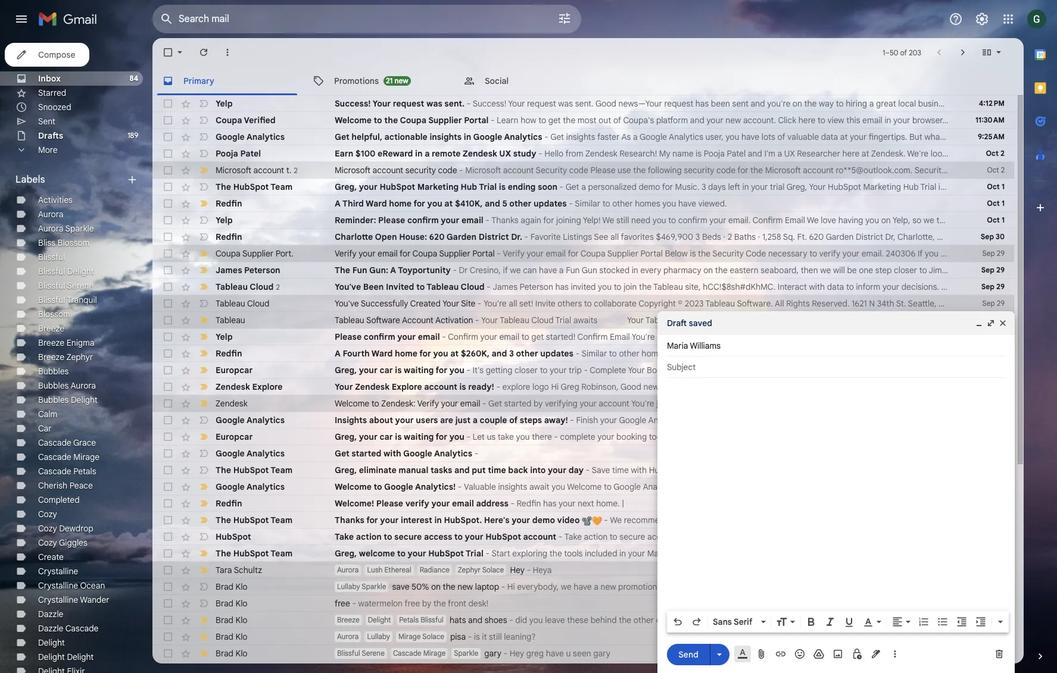 Task type: vqa. For each thing, say whether or not it's contained in the screenshot.


Task type: describe. For each thing, give the bounding box(es) containing it.
your down promotions, 21 new messages, tab
[[373, 98, 391, 109]]

zendesk:
[[381, 399, 416, 409]]

14 ͏ from the left
[[652, 499, 654, 509]]

0 vertical spatial complete
[[830, 315, 865, 326]]

1 vertical spatial hi
[[1021, 549, 1029, 559]]

sent
[[38, 116, 55, 127]]

0 vertical spatial save
[[1007, 182, 1025, 192]]

55 ͏ from the left
[[740, 499, 742, 509]]

0 vertical spatial this
[[847, 115, 861, 126]]

dazzle for the dazzle link
[[38, 609, 63, 620]]

0 horizontal spatial can
[[523, 265, 537, 276]]

70 ͏ from the left
[[772, 499, 774, 509]]

0 vertical spatial need
[[632, 215, 651, 226]]

schultz
[[234, 565, 262, 576]]

hub down take action to secure access to your hubspot account - take action to secure access to your hubspot account the hubspot account music is being protected with two-factor authenticati
[[687, 549, 703, 559]]

cascade for cascade mirage link
[[38, 452, 71, 463]]

insight
[[1034, 132, 1057, 142]]

2 pooja from the left
[[704, 148, 725, 159]]

84 ͏ from the left
[[802, 499, 804, 509]]

the up gather
[[993, 115, 1006, 126]]

refresh image
[[198, 46, 210, 58]]

tue, sep 26, 2023, 12:36 pm element
[[982, 365, 1005, 377]]

insights down back
[[498, 482, 527, 493]]

|
[[622, 499, 624, 509]]

yelp!
[[583, 215, 601, 226]]

1 vertical spatial here
[[843, 148, 860, 159]]

your up third
[[359, 182, 378, 192]]

27
[[997, 349, 1005, 358]]

new inside promotions, 21 new messages, tab
[[395, 76, 408, 85]]

sep for 31th row from the top of the page
[[984, 599, 997, 608]]

you up $469,900
[[653, 215, 667, 226]]

oct for get a personalized demo for music. 3 days left in your trial greg, your hubspot marketing hub trial is ending soon to save the prog
[[987, 182, 1000, 191]]

new up being
[[891, 482, 906, 493]]

1 garden from the left
[[447, 232, 477, 242]]

0 horizontal spatial email.
[[729, 215, 751, 226]]

you left "please"
[[672, 582, 686, 593]]

brad klo for pisa
[[216, 632, 248, 643]]

0 vertical spatial looking
[[1016, 98, 1043, 109]]

1 horizontal spatial if
[[946, 132, 951, 142]]

1 getting from the left
[[486, 365, 513, 376]]

brad for gary
[[216, 649, 234, 660]]

draft saved
[[667, 318, 713, 329]]

a right as
[[633, 132, 638, 142]]

brad klo for hats
[[216, 615, 248, 626]]

69 ͏ from the left
[[770, 499, 772, 509]]

email down $410k,
[[462, 215, 484, 226]]

coupa's
[[623, 115, 654, 126]]

bliss blossom
[[38, 238, 90, 248]]

1 vertical spatial from
[[729, 399, 747, 409]]

breeze enigma link
[[38, 338, 94, 349]]

1 vertical spatial complete
[[560, 432, 596, 443]]

homes for similar to other homes you have viewed. ‌ ‌ ‌ ‌ ‌ ‌ ‌ ‌ ‌ ‌ ‌ ‌ ‌ ‌ ‌ ‌ ‌ ‌ ‌ ‌ ‌ ‌ ‌ ‌ ‌ ‌ ‌ ‌ ‌ ‌ ‌ ‌ ‌ ‌ ‌ ‌ ‌ ‌ ‌ ‌ ‌ ‌ ‌ ‌ ‌ ‌ ‌ ‌ ‌ ‌ ‌ ‌ ‌ ‌ ‌ ‌ ‌ ‌ ‌ ‌
[[635, 198, 661, 209]]

0 horizontal spatial if
[[503, 265, 508, 276]]

important according to google magic. switch for a fourth ward home for you at $260k, and 3 other updates - similar to other homes you have viewed. ‌ ‌ ‌ ‌ ‌ ‌ ‌ ‌ ‌ ‌ ‌ ‌ ‌ ‌ ‌ ‌ ‌ ‌ ‌ ‌ ‌ ‌ ‌ ‌ ‌ ‌ ‌ ‌ ‌ ‌ ‌ ‌ ‌ ‌ ‌ ‌ ‌ ‌ ‌ ‌ ‌ ‌ ‌ ‌ ‌ ‌ ‌ ‌ ‌ ‌ ‌ ‌ ‌ ‌ ‌ ‌ ‌ ‌ ‌ ‌ ‌ ‌ ‌ ‌ ‌ ‌ ‌ ‌ ‌ ‌ ‌ ‌ ‌ ‌ ‌ ‌ ‌ ‌ ‌ ‌ ‌
[[198, 348, 210, 360]]

blissful down blissful delight
[[38, 281, 65, 291]]

labels heading
[[15, 174, 126, 186]]

23 ͏ from the left
[[671, 499, 674, 509]]

78 ͏ from the left
[[789, 499, 791, 509]]

1 vertical spatial save
[[392, 582, 410, 593]]

insert signature image
[[870, 649, 882, 661]]

1 horizontal spatial this
[[992, 248, 1006, 259]]

insert emoji ‪(⌘⇧2)‬ image
[[794, 649, 806, 661]]

jimmy
[[929, 265, 954, 276]]

1 vertical spatial can
[[808, 482, 822, 493]]

inform
[[856, 282, 881, 293]]

brad klo for lullaby
[[216, 582, 248, 593]]

your down gaining at the right bottom
[[863, 432, 880, 443]]

1 users from the left
[[416, 415, 438, 426]]

2 let from the left
[[776, 432, 788, 443]]

marketing down remote
[[417, 182, 459, 192]]

8 ͏ from the left
[[639, 499, 641, 509]]

25 row from the top
[[153, 496, 1015, 512]]

your up '34th'
[[883, 282, 900, 293]]

1 awaits from the left
[[574, 315, 598, 326]]

0 horizontal spatial we
[[603, 215, 614, 226]]

redo ‪(⌘y)‬ image
[[691, 617, 703, 629]]

aurora link
[[38, 209, 63, 220]]

1 steps from the left
[[520, 415, 542, 426]]

1 left 50
[[883, 48, 886, 57]]

email down open
[[378, 248, 398, 259]]

invited
[[386, 282, 414, 293]]

2 horizontal spatial we
[[843, 332, 855, 343]]

google analytics for welcome to google analytics!
[[216, 482, 285, 493]]

please up interest
[[376, 499, 403, 509]]

valuable
[[464, 482, 496, 493]]

57 ͏ from the left
[[744, 499, 746, 509]]

shoes
[[485, 615, 507, 626]]

0 vertical spatial by
[[534, 399, 543, 409]]

1 vertical spatial james
[[493, 282, 518, 293]]

booking left the c
[[1024, 365, 1055, 376]]

ready.
[[809, 382, 832, 393]]

redfin for a third ward home for you at $410k, and 5 other updates
[[216, 198, 242, 209]]

0 vertical spatial all
[[611, 232, 619, 242]]

0 vertical spatial email
[[785, 215, 805, 226]]

a right are on the bottom left of the page
[[473, 415, 478, 426]]

2 horizontal spatial confirm
[[753, 215, 783, 226]]

microsoft down earn at the top
[[335, 165, 371, 176]]

business.
[[919, 98, 954, 109]]

data up privacy.
[[983, 282, 1000, 293]]

0 horizontal spatial good
[[596, 98, 617, 109]]

cozy giggles
[[38, 538, 87, 549]]

0 horizontal spatial security
[[536, 165, 567, 176]]

0 horizontal spatial email
[[610, 332, 630, 343]]

explore,
[[853, 382, 884, 393]]

22 row from the top
[[153, 446, 1015, 462]]

your down i'm
[[751, 182, 768, 192]]

1 vertical spatial good
[[621, 382, 642, 393]]

cascade mirage inside row
[[393, 649, 446, 658]]

the left the way
[[805, 98, 817, 109]]

1 vertical spatial one
[[672, 399, 687, 409]]

redfin for welcome! please verify your email address
[[216, 499, 242, 509]]

your up activation at the top of page
[[443, 298, 459, 309]]

promotions, 21 new messages, tab
[[303, 67, 453, 95]]

0 horizontal spatial still
[[489, 632, 502, 643]]

aurora up the bubbles delight link
[[71, 381, 96, 391]]

your up are on the bottom left of the page
[[441, 399, 458, 409]]

more
[[38, 145, 57, 155]]

serene inside row
[[362, 649, 385, 658]]

61 ͏ from the left
[[753, 499, 755, 509]]

code:
[[948, 165, 970, 176]]

row containing hubspot
[[153, 529, 1057, 546]]

drafts link
[[38, 130, 63, 141]]

0 horizontal spatial all
[[509, 298, 517, 309]]

similar for similar to other homes you have viewed. ‌ ‌ ‌ ‌ ‌ ‌ ‌ ‌ ‌ ‌ ‌ ‌ ‌ ‌ ‌ ‌ ‌ ‌ ‌ ‌ ‌ ‌ ‌ ‌ ‌ ‌ ‌ ‌ ‌ ‌ ‌ ‌ ‌ ‌ ‌ ‌ ‌ ‌ ‌ ‌ ‌ ‌ ‌ ‌ ‌ ‌ ‌ ‌ ‌ ‌ ‌ ‌ ‌ ‌ ‌ ‌ ‌ ‌ ‌ ‌
[[575, 198, 601, 209]]

1 horizontal spatial with
[[834, 382, 851, 393]]

please up open
[[378, 215, 405, 226]]

c
[[1057, 365, 1057, 376]]

and right email,
[[1023, 332, 1038, 343]]

welcome to zendesk: verify your email - get started by verifying your account you're just one click away from a brand new zendesk. verify your account your new account is gregrobinsonllc.zen
[[335, 399, 1057, 409]]

cascade for the cascade grace 'link'
[[38, 438, 71, 449]]

supplier up 'stocked'
[[608, 248, 639, 259]]

what
[[925, 132, 943, 142]]

1 horizontal spatial email.
[[862, 248, 884, 259]]

2 garden from the left
[[826, 232, 854, 242]]

3 the hubspot team from the top
[[216, 515, 293, 526]]

0 vertical spatial blossom
[[58, 238, 90, 248]]

32 ͏ from the left
[[691, 499, 693, 509]]

blissful serene inside row
[[337, 649, 385, 658]]

2 horizontal spatial security
[[915, 165, 946, 176]]

your down account
[[397, 332, 416, 343]]

insert files using drive image
[[813, 649, 825, 661]]

use
[[618, 165, 631, 176]]

booking
[[617, 432, 647, 443]]

is up zendesk:
[[395, 365, 402, 376]]

0 vertical spatial started
[[504, 399, 532, 409]]

charlotte,
[[898, 232, 935, 242]]

is left ready!
[[460, 382, 466, 393]]

52 ͏ from the left
[[733, 499, 735, 509]]

50%
[[412, 582, 429, 593]]

settings image
[[975, 12, 990, 26]]

analyt
[[1035, 382, 1057, 393]]

tab list right email,
[[1024, 38, 1057, 631]]

attach files image
[[756, 649, 768, 661]]

50 ͏ from the left
[[729, 499, 731, 509]]

30 ͏ from the left
[[686, 499, 688, 509]]

2 horizontal spatial sparkle
[[454, 649, 479, 658]]

blissful tranquil link
[[38, 295, 97, 306]]

the for greg, your hubspot marketing hub trial is ending soon
[[216, 182, 231, 192]]

gather
[[992, 132, 1017, 142]]

44 ͏ from the left
[[716, 499, 718, 509]]

your right activation at the top of page
[[481, 315, 498, 326]]

0 horizontal spatial closer
[[515, 365, 538, 376]]

tara schultz
[[216, 565, 262, 576]]

16 ͏ from the left
[[656, 499, 659, 509]]

0 vertical spatial valuable
[[788, 132, 819, 142]]

you've for you've been invited to tableau cloud - james peterson has invited you to join the tableau site, hcc!$8sh#dkhmc. interact with data to inform your decisions. customize data visualizations t
[[335, 282, 361, 293]]

microsoft up $410k,
[[465, 165, 501, 176]]

greg, left eliminate
[[335, 465, 357, 476]]

23 row from the top
[[153, 462, 1015, 479]]

the left front
[[434, 599, 446, 609]]

5 ͏ from the left
[[633, 499, 635, 509]]

1 horizontal spatial mirage
[[399, 633, 421, 642]]

a for fourth
[[335, 349, 341, 359]]

indent less ‪(⌘[)‬ image
[[956, 617, 968, 629]]

cascade for cascade petals link
[[38, 466, 71, 477]]

1 vertical spatial how
[[964, 482, 980, 493]]

lullaby sparkle save 50% on the new laptop - hi everybody, we have a new promotion for you please call 12345678910 to claim it!
[[337, 582, 820, 593]]

1 horizontal spatial verify
[[820, 248, 841, 259]]

49 ͏ from the left
[[727, 499, 729, 509]]

13 ͏ from the left
[[650, 499, 652, 509]]

29 for jimmy
[[997, 266, 1005, 275]]

1 vertical spatial a
[[390, 265, 396, 276]]

0 horizontal spatial thanks
[[335, 515, 365, 526]]

oct for similar to other homes you have viewed. ‌ ‌ ‌ ‌ ‌ ‌ ‌ ‌ ‌ ‌ ‌ ‌ ‌ ‌ ‌ ‌ ‌ ‌ ‌ ‌ ‌ ‌ ‌ ‌ ‌ ‌ ‌ ‌ ‌ ‌ ‌ ‌ ‌ ‌ ‌ ‌ ‌ ‌ ‌ ‌ ‌ ‌ ‌ ‌ ‌ ‌ ‌ ‌ ‌ ‌ ‌ ‌ ‌ ‌ ‌ ‌ ‌ ‌ ‌ ‌
[[987, 199, 1000, 208]]

two-
[[971, 532, 989, 543]]

0 horizontal spatial left
[[728, 182, 740, 192]]

important mainly because you often read messages with this label. switch for microsoft account t.
[[198, 164, 210, 176]]

2 inside microsoft account t. 2
[[294, 166, 298, 175]]

2 action from the left
[[584, 532, 608, 543]]

0 horizontal spatial peterson
[[244, 265, 280, 276]]

cresino,
[[470, 265, 501, 276]]

lullaby for lullaby
[[367, 633, 390, 642]]

klo for gary
[[236, 649, 248, 660]]

2 horizontal spatial from
[[828, 415, 846, 426]]

1 analytics! from the left
[[415, 482, 456, 493]]

2 awaits from the left
[[719, 315, 744, 326]]

row containing microsoft account t.
[[153, 162, 1057, 179]]

on up you've been invited to tableau cloud - james peterson has invited you to join the tableau site, hcc!$8sh#dkhmc. interact with data to inform your decisions. customize data visualizations t
[[704, 265, 713, 276]]

2 horizontal spatial access
[[944, 382, 971, 393]]

not important switch for you've successfully created your site
[[198, 298, 210, 310]]

you're
[[1034, 215, 1057, 226]]

2 steps from the left
[[784, 415, 804, 426]]

bubbles delight
[[38, 395, 98, 406]]

1 security from the left
[[406, 165, 436, 176]]

24 ͏ from the left
[[674, 499, 676, 509]]

cascade inside row
[[393, 649, 422, 658]]

2 horizontal spatial 3
[[702, 182, 706, 192]]

your up greg
[[550, 365, 567, 376]]

the right behind
[[619, 615, 632, 626]]

sans serif option
[[711, 617, 759, 629]]

1 vertical spatial valuable
[[878, 415, 909, 426]]

19 ͏ from the left
[[663, 499, 665, 509]]

and down success! your request was sent. - success! your request was sent. good news—your request has been sent and you're on the way to hiring a great local business. whether you're looking for
[[690, 115, 705, 126]]

0 horizontal spatial from
[[566, 148, 584, 159]]

just right are on the bottom left of the page
[[456, 415, 471, 426]]

visualizations
[[1003, 282, 1053, 293]]

compose
[[38, 49, 75, 60]]

tasks
[[431, 465, 452, 476]]

48 ͏ from the left
[[725, 499, 727, 509]]

sep for 21th row from the bottom of the page
[[982, 332, 995, 341]]

be
[[847, 265, 857, 276]]

formatting options toolbar
[[667, 612, 1009, 633]]

started!
[[546, 332, 576, 343]]

2023
[[685, 298, 704, 309]]

mirage solace
[[399, 633, 444, 642]]

you up view
[[969, 215, 983, 226]]

1 row from the top
[[153, 95, 1057, 112]]

7 row from the top
[[153, 195, 1015, 212]]

email down account
[[418, 332, 440, 343]]

1 vertical spatial if
[[918, 248, 923, 259]]

beds
[[702, 232, 721, 242]]

0 horizontal spatial click
[[746, 315, 764, 326]]

1 trip from the left
[[569, 365, 582, 376]]

2 vertical spatial 3
[[509, 349, 514, 359]]

ending
[[947, 182, 973, 192]]

1 horizontal spatial left
[[786, 549, 798, 559]]

waiting.
[[921, 432, 950, 443]]

1 sent. from the left
[[445, 98, 465, 109]]

1 horizontal spatial security
[[713, 248, 744, 259]]

63 ͏ from the left
[[757, 499, 759, 509]]

64 ͏ from the left
[[759, 499, 761, 509]]

2 getting from the left
[[821, 365, 847, 376]]

should
[[985, 215, 1010, 226]]

📽️ image
[[582, 516, 592, 526]]

car for greg, your car is waiting for you - it's getting closer to your trip - complete your booking today! --- ‌ ‌ ‌ ‌ ‌ ‌ ‌ ‌ ‌ ‌ ‌ ‌ ‌ europcar greg, it's getting close to your trip – ready to go? complete my booking c
[[380, 365, 393, 376]]

labels navigation
[[0, 38, 153, 674]]

seaboard,
[[761, 265, 799, 276]]

it.
[[1050, 298, 1057, 309]]

aurora down watermelon
[[337, 633, 359, 642]]

hi for your zendesk explore account is ready! - explore logo hi greg robinson, good news! your zendesk explore account is now ready. with explore, you get instant access to the customer analyt
[[551, 382, 559, 393]]

verify your email for coupa supplier portal - verify your email for coupa supplier portal below is the security code necessary to verify your email. 240306 if you did not make this request, you c
[[335, 248, 1057, 259]]

close image
[[999, 319, 1008, 328]]

2 patel from the left
[[727, 148, 746, 159]]

important according to google magic. switch for welcome! please verify your email address - redfin has your next home. | ͏ ͏ ͏ ͏ ͏ ͏ ͏ ͏ ͏ ͏ ͏ ͏ ͏ ͏ ͏ ͏ ͏ ͏ ͏ ͏ ͏ ͏ ͏ ͏ ͏ ͏ ͏ ͏ ͏ ͏ ͏ ͏ ͏ ͏ ͏ ͏ ͏ ͏ ͏ ͏ ͏ ͏ ͏ ͏ ͏ ͏ ͏ ͏ ͏ ͏ ͏ ͏ ͏ ͏ ͏ ͏ ͏ ͏ ͏ ͏ ͏ ͏ ͏ ͏ ͏ ͏ ͏ ͏ ͏ ͏ ͏ ͏ ͏ ͏ ͏ ͏ ͏ ͏ ͏ ͏ ͏ ͏ ͏ ͏ ͏ ͏
[[198, 498, 210, 510]]

1 for reminder: please confirm your email - thanks again for joining yelp! we still need you to confirm your email. confirm email we love having you on yelp, so we thought you should know you're
[[1002, 216, 1005, 225]]

important according to google magic. switch for welcome to google analytics! - valuable insights await you welcome to google analytics! with analytics in your toolkit, you can uncover valuable new insights about how people interact with 
[[198, 481, 210, 493]]

important according to google magic. switch for tableau software account activation - your tableau cloud trial awaits ‌ ‌ ‌ ‌ ‌ ‌ ‌ ‌ ‌ ‌ ‌ ‌ ‌ your tableau cloud trial awaits click the link below to complete and activate your account and start your free trial 
[[198, 315, 210, 326]]

1 ux from the left
[[499, 148, 511, 159]]

sep 29 for this
[[983, 249, 1005, 258]]

williams
[[690, 341, 721, 352]]

tab list containing primary
[[153, 67, 1024, 95]]

important according to google magic. switch for greg, your car is waiting for you - it's getting closer to your trip - complete your booking today! --- ‌ ‌ ‌ ‌ ‌ ‌ ‌ ‌ ‌ ‌ ‌ ‌ ‌ europcar greg, it's getting close to your trip – ready to go? complete my booking c
[[198, 365, 210, 377]]

2 fun from the left
[[566, 265, 580, 276]]

booking up news!
[[647, 365, 678, 376]]

at down view
[[841, 132, 848, 142]]

bulleted list ‪(⌘⇧8)‬ image
[[937, 617, 949, 629]]

we right so
[[924, 215, 935, 226]]

yelp for success! your request was sent.
[[216, 98, 233, 109]]

have down music.
[[679, 198, 697, 209]]

21 ͏ from the left
[[667, 499, 669, 509]]

1 vertical spatial away
[[807, 415, 826, 426]]

greg, left 's'
[[1030, 549, 1051, 559]]

petals inside row
[[399, 616, 419, 625]]

aurora sparkle link
[[38, 223, 94, 234]]

row containing coupa verified
[[153, 112, 1057, 129]]

you down 'stocked'
[[598, 282, 612, 293]]

your down favorite
[[527, 248, 544, 259]]

0 vertical spatial thanks
[[492, 215, 519, 226]]

0 horizontal spatial looking
[[931, 148, 958, 159]]

redfin for charlotte open house: 620 garden district dr.
[[216, 232, 242, 242]]

cascade mirage inside labels navigation
[[38, 452, 100, 463]]

81 ͏ from the left
[[795, 499, 797, 509]]

2 secure from the left
[[620, 532, 645, 543]]

team for greg, your hubspot marketing hub trial is ending soon - get a personalized demo for music. 3 days left in your trial greg, your hubspot marketing hub trial is ending soon to save the prog
[[271, 182, 293, 192]]

2 vertical spatial has
[[543, 499, 557, 509]]

46 ͏ from the left
[[720, 499, 723, 509]]

insights up waiting.
[[911, 415, 940, 426]]

15 ͏ from the left
[[654, 499, 656, 509]]

actionable
[[385, 132, 428, 142]]

2 klo from the top
[[236, 599, 248, 609]]

1 action from the left
[[356, 532, 382, 543]]

0 horizontal spatial demo
[[533, 515, 555, 526]]

0 vertical spatial closer
[[894, 265, 918, 276]]

step
[[876, 265, 892, 276]]

toyportunity
[[398, 265, 451, 276]]

italic ‪(⌘i)‬ image
[[825, 617, 836, 629]]

becomi
[[1031, 265, 1057, 276]]

2 vertical spatial my
[[991, 432, 1002, 443]]

sep for row containing coupa supplier port.
[[983, 249, 995, 258]]

sep 29 for jimmy
[[982, 266, 1005, 275]]

have left lots
[[742, 132, 760, 142]]

the hubspot team for greg, welcome to your hubspot trial - start exploring the tools included in your marketing hub trial. login→ 14 days left in your trial welcome to your hubspot marketing hub trial hi greg, s
[[216, 549, 293, 559]]

30 row from the top
[[153, 579, 1015, 596]]

the right join at the top right
[[639, 282, 652, 293]]

30
[[996, 232, 1005, 241]]

important according to google magic. switch for a third ward home for you at $410k, and 5 other updates - similar to other homes you have viewed. ‌ ‌ ‌ ‌ ‌ ‌ ‌ ‌ ‌ ‌ ‌ ‌ ‌ ‌ ‌ ‌ ‌ ‌ ‌ ‌ ‌ ‌ ‌ ‌ ‌ ‌ ‌ ‌ ‌ ‌ ‌ ‌ ‌ ‌ ‌ ‌ ‌ ‌ ‌ ‌ ‌ ‌ ‌ ‌ ‌ ‌ ‌ ‌ ‌ ‌ ‌ ‌ ‌ ‌ ‌ ‌ ‌ ‌ ‌ ‌
[[198, 198, 210, 210]]

0 vertical spatial still
[[617, 215, 629, 226]]

delight down bubbles aurora link
[[71, 395, 98, 406]]

mirage inside labels navigation
[[73, 452, 100, 463]]

82 ͏ from the left
[[797, 499, 800, 509]]

bubbles for aurora
[[38, 381, 69, 391]]

waiting for it's getting closer to your trip - complete your booking today! --- ‌ ‌ ‌ ‌ ‌ ‌ ‌ ‌ ‌ ‌ ‌ ‌ ‌ europcar greg, it's getting close to your trip – ready to go? complete my booking c
[[404, 365, 434, 376]]

0 horizontal spatial here
[[799, 115, 816, 126]]

trial left ending
[[921, 182, 937, 192]]

site
[[461, 298, 476, 309]]

1 horizontal spatial free
[[405, 599, 420, 609]]

pete's
[[956, 265, 979, 276]]

oct for microsoft account security code please use the following security code for the microsoft account ro**5@outlook.com. security code: 4398223 if you don't re
[[988, 166, 999, 175]]

microsoft account t. 2
[[216, 165, 298, 175]]

0 vertical spatial hey
[[510, 565, 525, 576]]

0 vertical spatial if
[[1006, 165, 1011, 176]]

1 take from the left
[[498, 432, 514, 443]]

2 there from the left
[[835, 432, 855, 443]]

1 horizontal spatial zendesk.
[[872, 148, 906, 159]]

you right toolkit,
[[793, 482, 806, 493]]

account left t. on the left of page
[[254, 165, 284, 175]]

send
[[679, 650, 699, 660]]

crystalline wander link
[[38, 595, 109, 606]]

the hubspot team for greg, eliminate manual tasks and put time back into your day -
[[216, 465, 293, 476]]

team for greg, eliminate manual tasks and put time back into your day -
[[271, 465, 293, 476]]

other for 5
[[510, 198, 532, 209]]

with right interact in the right of the page
[[1041, 482, 1057, 493]]

76 ͏ from the left
[[785, 499, 787, 509]]

is down the tue, sep 26, 2023, 12:36 pm element
[[979, 399, 985, 409]]

12 ͏ from the left
[[648, 499, 650, 509]]

51 ͏ from the left
[[731, 499, 733, 509]]

0 horizontal spatial started
[[352, 449, 382, 459]]

oct 2 for earn $100 ereward in a remote zendesk ux study - hello from zendesk research! my name is pooja patel and i'm a ux researcher here at zendesk. we're looking to improve our trial experi
[[986, 149, 1005, 158]]

0 vertical spatial demo
[[639, 182, 660, 192]]

not important switch for charlotte open house: 620 garden district dr.
[[198, 231, 210, 243]]

underline ‪(⌘u)‬ image
[[844, 617, 856, 629]]

0 vertical spatial how
[[521, 115, 537, 126]]

1 for greg, your hubspot marketing hub trial is ending soon - get a personalized demo for music. 3 days left in your trial greg, your hubspot marketing hub trial is ending soon to save the prog
[[1002, 182, 1005, 191]]

eastern
[[730, 265, 759, 276]]

main content containing primary
[[153, 38, 1057, 674]]

is left now
[[783, 382, 789, 393]]

2 horizontal spatial free
[[1023, 315, 1039, 326]]

$469,900
[[656, 232, 694, 242]]

car
[[38, 424, 52, 434]]

necessary
[[768, 248, 808, 259]]

confirm up house:
[[407, 215, 439, 226]]

supplier up 'james peterson'
[[242, 248, 274, 259]]

1 explore from the left
[[252, 382, 283, 393]]

39 ͏ from the left
[[706, 499, 708, 509]]

these
[[567, 615, 589, 626]]

web
[[1019, 415, 1035, 426]]

petals blissful
[[399, 616, 444, 625]]

you left leave
[[529, 615, 543, 626]]

row containing coupa supplier port.
[[153, 245, 1057, 262]]

2 take from the left
[[801, 432, 817, 443]]

31 row from the top
[[153, 596, 1015, 612]]

updates for a fourth ward home for you at $260k, and 3 other updates
[[540, 349, 574, 359]]

not
[[955, 248, 968, 259]]

34 row from the top
[[153, 646, 1015, 662]]

pharmacy
[[664, 265, 702, 276]]

faster
[[598, 132, 620, 142]]

your down being
[[891, 549, 908, 559]]

1 horizontal spatial one
[[859, 265, 874, 276]]

1 vertical spatial by
[[422, 599, 431, 609]]

27 ͏ from the left
[[680, 499, 682, 509]]

cloud down 'james peterson'
[[250, 282, 274, 292]]

your up $260k,
[[481, 332, 497, 343]]

and down n
[[868, 315, 882, 326]]

viewed. for similar to other homes you have viewed. ‌ ‌ ‌ ‌ ‌ ‌ ‌ ‌ ‌ ‌ ‌ ‌ ‌ ‌ ‌ ‌ ‌ ‌ ‌ ‌ ‌ ‌ ‌ ‌ ‌ ‌ ‌ ‌ ‌ ‌ ‌ ‌ ‌ ‌ ‌ ‌ ‌ ‌ ‌ ‌ ‌ ‌ ‌ ‌ ‌ ‌ ‌ ‌ ‌ ‌ ‌ ‌ ‌ ‌ ‌ ‌ ‌ ‌ ‌ ‌ ‌ ‌ ‌ ‌ ‌ ‌ ‌ ‌ ‌ ‌ ‌ ‌ ‌ ‌ ‌ ‌ ‌ ‌ ‌ ‌ ‌
[[705, 349, 734, 359]]

your down finish
[[598, 432, 615, 443]]

we right everybody,
[[561, 582, 572, 593]]

lush ethereal
[[367, 566, 412, 575]]

row containing pooja patel
[[153, 145, 1057, 162]]

front
[[448, 599, 466, 609]]

1 vertical spatial blossom
[[38, 309, 70, 320]]

primary tab
[[153, 67, 302, 95]]

is left being
[[882, 532, 888, 543]]

u
[[566, 649, 571, 660]]

the right use
[[633, 165, 646, 176]]

greg, up third
[[335, 182, 357, 192]]

a right i'm
[[778, 148, 782, 159]]

team for greg, welcome to your hubspot trial - start exploring the tools included in your marketing hub trial. login→ 14 days left in your trial welcome to your hubspot marketing hub trial hi greg, s
[[271, 549, 293, 559]]

0 horizontal spatial james
[[216, 265, 242, 276]]

1 horizontal spatial confirm
[[578, 332, 608, 343]]

0 vertical spatial my
[[659, 148, 671, 159]]

request,
[[1008, 248, 1039, 259]]

for up house:
[[414, 198, 425, 209]]

2 vertical spatial valuable
[[857, 482, 889, 493]]

2 explore from the left
[[392, 382, 422, 393]]

0 vertical spatial has
[[696, 98, 709, 109]]

47 ͏ from the left
[[723, 499, 725, 509]]

get left that.
[[809, 332, 822, 343]]

2 request from the left
[[527, 98, 556, 109]]

with left two-
[[953, 532, 969, 543]]

sep for row containing james peterson
[[982, 266, 995, 275]]

account up "14" on the right bottom of page
[[740, 532, 771, 543]]

insights up protected
[[908, 482, 938, 493]]

0 vertical spatial did
[[941, 248, 953, 259]]

tableau up 'created'
[[427, 282, 459, 293]]

your up finish
[[580, 399, 597, 409]]

0 horizontal spatial confirm
[[448, 332, 478, 343]]

1 horizontal spatial peterson
[[520, 282, 553, 293]]

details
[[996, 232, 1022, 242]]

homes for similar to other homes you have viewed. ‌ ‌ ‌ ‌ ‌ ‌ ‌ ‌ ‌ ‌ ‌ ‌ ‌ ‌ ‌ ‌ ‌ ‌ ‌ ‌ ‌ ‌ ‌ ‌ ‌ ‌ ‌ ‌ ‌ ‌ ‌ ‌ ‌ ‌ ‌ ‌ ‌ ‌ ‌ ‌ ‌ ‌ ‌ ‌ ‌ ‌ ‌ ‌ ‌ ‌ ‌ ‌ ‌ ‌ ‌ ‌ ‌ ‌ ‌ ‌ ‌ ‌ ‌ ‌ ‌ ‌ ‌ ‌ ‌ ‌ ‌ ‌ ‌ ‌ ‌ ‌ ‌ ‌ ‌ ‌ ‌
[[642, 349, 667, 359]]

28 ͏ from the left
[[682, 499, 684, 509]]

29 ͏ from the left
[[684, 499, 686, 509]]

account up exploring
[[523, 532, 556, 543]]

have up the greg, your car is waiting for you - it's getting closer to your trip - complete your booking today! --- ‌ ‌ ‌ ‌ ‌ ‌ ‌ ‌ ‌ ‌ ‌ ‌ ‌ europcar greg, it's getting close to your trip – ready to go? complete my booking c
[[685, 349, 703, 359]]

breeze zephyr link
[[38, 352, 93, 363]]

15 row from the top
[[153, 329, 1057, 346]]

toggle confidential mode image
[[851, 649, 863, 661]]

older image
[[957, 46, 969, 58]]

1 vertical spatial hey
[[510, 649, 524, 660]]

calm link
[[38, 409, 57, 420]]

numbered list ‪(⌘⇧7)‬ image
[[918, 617, 930, 629]]

cozy for cozy giggles
[[38, 538, 57, 549]]

0 vertical spatial days
[[708, 182, 726, 192]]

13 for 31th row from the top of the page
[[999, 599, 1005, 608]]

you right explore,
[[886, 382, 900, 393]]

blissful serene link
[[38, 281, 94, 291]]

with down then
[[809, 282, 825, 293]]

bold ‪(⌘b)‬ image
[[805, 617, 817, 629]]

your down insights
[[359, 432, 378, 443]]

invite
[[536, 298, 556, 309]]

please confirm your email - confirm your email to get started! confirm email you're probably anxious to get started, and we get that. we just need you to quickly confirm your email, and we w
[[335, 332, 1057, 343]]

more send options image
[[714, 649, 726, 661]]

1 vertical spatial verify
[[406, 499, 429, 509]]

9 ͏ from the left
[[641, 499, 644, 509]]

blissful down "bliss"
[[38, 252, 65, 263]]

77 ͏ from the left
[[787, 499, 789, 509]]

your down local
[[894, 115, 911, 126]]

your left toolkit,
[[746, 482, 763, 493]]

0 horizontal spatial zendesk.
[[798, 399, 832, 409]]

indent more ‪(⌘])‬ image
[[975, 617, 987, 629]]

soon
[[538, 182, 558, 192]]

privacy.
[[978, 298, 1007, 309]]

welcome down whether
[[947, 115, 981, 126]]

you've down visualizations
[[1009, 298, 1033, 309]]

53 ͏ from the left
[[735, 499, 738, 509]]

site,
[[685, 282, 701, 293]]



Task type: locate. For each thing, give the bounding box(es) containing it.
james up tableau cloud 2
[[216, 265, 242, 276]]

pop out image
[[987, 319, 996, 328]]

greg, your hubspot marketing hub trial is ending soon - get a personalized demo for music. 3 days left in your trial greg, your hubspot marketing hub trial is ending soon to save the prog
[[335, 182, 1057, 192]]

0 horizontal spatial was
[[427, 98, 443, 109]]

cherish peace link
[[38, 481, 93, 492]]

and left put
[[455, 465, 470, 476]]

browser.
[[913, 115, 945, 126]]

blissful serene inside labels navigation
[[38, 281, 94, 291]]

0 vertical spatial peterson
[[244, 265, 280, 276]]

0 horizontal spatial need
[[632, 215, 651, 226]]

breeze for breeze link
[[38, 324, 64, 334]]

29 for this
[[997, 249, 1005, 258]]

listings
[[563, 232, 592, 242]]

other for the
[[634, 615, 654, 626]]

3 klo from the top
[[236, 615, 248, 626]]

valuable up journey
[[878, 415, 909, 426]]

2 horizontal spatial explore
[[720, 382, 748, 393]]

blissful delight
[[38, 266, 94, 277]]

13 for 33th row from the top
[[999, 633, 1005, 642]]

on left yelp, on the top of page
[[882, 215, 891, 226]]

0 vertical spatial lullaby
[[337, 583, 360, 592]]

europcar down insights about your users are just a couple of steps away! - finish your google analytics setup you're just a couple steps away from gaining valuable insights about your app and web users
[[716, 432, 751, 443]]

petals inside labels navigation
[[73, 466, 96, 477]]

breeze down the blossom "link"
[[38, 324, 64, 334]]

0 vertical spatial updates
[[534, 198, 567, 209]]

verify right zendesk:
[[417, 399, 439, 409]]

not important switch for reminder: please confirm your email
[[198, 214, 210, 226]]

main menu image
[[14, 12, 29, 26]]

10 ͏ from the left
[[644, 499, 646, 509]]

laptop
[[475, 582, 499, 593]]

1 horizontal spatial awaits
[[719, 315, 744, 326]]

google analytics
[[216, 132, 285, 142], [216, 415, 285, 426], [216, 449, 285, 459], [216, 482, 285, 493]]

0 vertical spatial oct 1
[[987, 182, 1005, 191]]

0 horizontal spatial save
[[392, 582, 410, 593]]

the for greg, welcome to your hubspot trial
[[216, 549, 231, 559]]

sparkle for aurora
[[65, 223, 94, 234]]

cascade mirage
[[38, 452, 100, 463], [393, 649, 446, 658]]

fourth
[[343, 349, 370, 359]]

hub down factor at bottom
[[986, 549, 1001, 559]]

tools
[[564, 549, 583, 559]]

brad klo for gary
[[216, 649, 248, 660]]

updates for a third ward home for you at $410k, and 5 other updates
[[534, 198, 567, 209]]

2 car from the top
[[380, 432, 393, 443]]

cascade petals link
[[38, 466, 96, 477]]

0 horizontal spatial sent.
[[445, 98, 465, 109]]

0 vertical spatial bubbles
[[38, 366, 69, 377]]

crystalline
[[38, 567, 78, 577], [38, 581, 78, 592], [38, 595, 78, 606]]

2 · from the left
[[758, 232, 760, 242]]

1 horizontal spatial success!
[[473, 98, 507, 109]]

1 vertical spatial looking
[[931, 148, 958, 159]]

factor
[[989, 532, 1012, 543]]

tab list
[[1024, 38, 1057, 631], [153, 67, 1024, 95]]

protected
[[913, 532, 951, 543]]

1 you're from the left
[[767, 98, 791, 109]]

account.
[[743, 115, 776, 126]]

the for greg, eliminate manual tasks and put time back into your day
[[216, 465, 231, 476]]

is left it
[[474, 632, 480, 643]]

2 oct 1 from the top
[[987, 199, 1005, 208]]

support image
[[949, 12, 963, 26]]

with up eliminate
[[384, 449, 401, 459]]

local
[[899, 98, 916, 109]]

study
[[513, 148, 537, 159]]

sparkle inside labels navigation
[[65, 223, 94, 234]]

1 vertical spatial need
[[873, 332, 892, 343]]

1 fun from the left
[[352, 265, 367, 276]]

zephyr inside row
[[458, 566, 481, 575]]

you down ready.
[[819, 432, 833, 443]]

data
[[821, 132, 838, 142], [827, 282, 844, 293], [983, 282, 1000, 293]]

3 oct 1 from the top
[[987, 216, 1005, 225]]

20 ͏ from the left
[[665, 499, 667, 509]]

0 vertical spatial verify
[[820, 248, 841, 259]]

toggle split pane mode image
[[981, 46, 993, 58]]

but
[[910, 132, 923, 142]]

71 ͏ from the left
[[774, 499, 776, 509]]

important according to google magic. switch
[[198, 198, 210, 210], [198, 248, 210, 260], [198, 265, 210, 276], [198, 315, 210, 326], [198, 331, 210, 343], [198, 348, 210, 360], [198, 365, 210, 377], [198, 381, 210, 393], [198, 398, 210, 410], [198, 431, 210, 443], [198, 481, 210, 493], [198, 498, 210, 510]]

75 ͏ from the left
[[782, 499, 785, 509]]

1 horizontal spatial gary
[[594, 649, 611, 660]]

hub up $410k,
[[461, 182, 477, 192]]

0 vertical spatial dazzle
[[38, 609, 63, 620]]

important according to google magic. switch for verify your email for coupa supplier portal - verify your email for coupa supplier portal below is the security code necessary to verify your email. 240306 if you did not make this request, you c
[[198, 248, 210, 260]]

3 13 from the top
[[999, 633, 1005, 642]]

4 klo from the top
[[236, 632, 248, 643]]

sep for 27th row from the bottom of the page
[[981, 232, 994, 241]]

2 sep 13 from the top
[[984, 616, 1005, 625]]

0 vertical spatial oct 2
[[986, 149, 1005, 158]]

dazzle down the dazzle link
[[38, 624, 63, 634]]

coupa up "gun"
[[581, 248, 606, 259]]

83 ͏ from the left
[[799, 499, 802, 509]]

james down cresino,
[[493, 282, 518, 293]]

the down the tue, sep 26, 2023, 12:36 pm element
[[983, 382, 995, 393]]

hey - heya
[[510, 565, 552, 576]]

1 horizontal spatial sent.
[[575, 98, 594, 109]]

2 take from the left
[[565, 532, 582, 543]]

you've for you've successfully created your site - you're all set! invite others to collaborate copyright © 2023 tableau software. all rights reserved. 1621 n 34th st. seattle, wa 98103 privacy. you've got it.
[[335, 298, 359, 309]]

serene inside labels navigation
[[67, 281, 94, 291]]

2 gary from the left
[[594, 649, 611, 660]]

0 vertical spatial away
[[708, 399, 727, 409]]

delight delight
[[38, 652, 94, 663]]

None checkbox
[[162, 46, 174, 58], [162, 98, 174, 110], [162, 515, 174, 527], [162, 548, 174, 560], [162, 565, 174, 577], [162, 615, 174, 627], [162, 632, 174, 643], [162, 46, 174, 58], [162, 98, 174, 110], [162, 515, 174, 527], [162, 548, 174, 560], [162, 565, 174, 577], [162, 615, 174, 627], [162, 632, 174, 643]]

ux right i'm
[[784, 148, 795, 159]]

hello
[[545, 148, 564, 159]]

1 horizontal spatial lullaby
[[367, 633, 390, 642]]

3 row from the top
[[153, 129, 1057, 145]]

2 vertical spatial cozy
[[38, 538, 57, 549]]

your right news!
[[667, 382, 684, 393]]

the left link on the top of the page
[[766, 315, 779, 326]]

the for thanks for your interest in hubspot. here's your demo video
[[216, 515, 231, 526]]

important according to google magic. switch for please confirm your email - confirm your email to get started! confirm email you're probably anxious to get started, and we get that. we just need you to quickly confirm your email, and we w
[[198, 331, 210, 343]]

35 ͏ from the left
[[697, 499, 699, 509]]

new down the sent
[[726, 115, 741, 126]]

1
[[883, 48, 886, 57], [1002, 182, 1005, 191], [1002, 199, 1005, 208], [1002, 216, 1005, 225]]

get down insights
[[335, 449, 350, 459]]

bubbles
[[38, 366, 69, 377], [38, 381, 69, 391], [38, 395, 69, 406]]

29 up the "start"
[[997, 299, 1005, 308]]

trial.
[[705, 549, 723, 559]]

a for third
[[335, 198, 341, 209]]

hi down authenticati
[[1021, 549, 1029, 559]]

car for greg, your car is waiting for you - let us take you there - complete your booking today! --- ‌ ‌ ‌ ‌ ‌ ‌ ‌ ‌ ‌ ‌ ‌ ‌ ‌ europcar greg, let us take you there - your journey is waiting. complete my booking comp
[[380, 432, 393, 443]]

0 horizontal spatial ux
[[499, 148, 511, 159]]

1 district from the left
[[479, 232, 509, 242]]

2 important according to google magic. switch from the top
[[198, 248, 210, 260]]

your down collaborate
[[627, 315, 644, 326]]

insights
[[430, 132, 462, 142], [566, 132, 596, 142], [911, 415, 940, 426], [498, 482, 527, 493], [908, 482, 938, 493]]

redfin for a fourth ward home for you at $260k, and 3 other updates
[[216, 349, 242, 359]]

social tab
[[454, 67, 604, 95]]

google analytics for insights about your users are just a couple of steps away!
[[216, 415, 285, 426]]

please up personalized
[[591, 165, 616, 176]]

gmail image
[[38, 7, 103, 31]]

1 vertical spatial thanks
[[335, 515, 365, 526]]

1 horizontal spatial ux
[[784, 148, 795, 159]]

tour
[[1036, 232, 1053, 242]]

dr
[[459, 265, 468, 276]]

2 horizontal spatial my
[[1011, 365, 1022, 376]]

not important switch for get started with google analytics
[[198, 448, 210, 460]]

have left u
[[546, 649, 564, 660]]

40 ͏ from the left
[[708, 499, 710, 509]]

1 pooja from the left
[[216, 148, 238, 159]]

dazzle for dazzle cascade
[[38, 624, 63, 634]]

2 bubbles from the top
[[38, 381, 69, 391]]

0 horizontal spatial away
[[708, 399, 727, 409]]

1 was from the left
[[427, 98, 443, 109]]

0 horizontal spatial take
[[335, 532, 354, 543]]

0 horizontal spatial complete
[[560, 432, 596, 443]]

1 it's from the left
[[473, 365, 484, 376]]

1 important according to google magic. switch from the top
[[198, 198, 210, 210]]

of right 50
[[901, 48, 907, 57]]

coupa up actionable
[[400, 115, 427, 126]]

1 horizontal spatial it's
[[807, 365, 818, 376]]

None checkbox
[[162, 114, 174, 126], [162, 131, 174, 143], [162, 531, 174, 543], [162, 581, 174, 593], [162, 598, 174, 610], [162, 648, 174, 660], [162, 114, 174, 126], [162, 131, 174, 143], [162, 531, 174, 543], [162, 581, 174, 593], [162, 598, 174, 610], [162, 648, 174, 660]]

5 not important switch from the top
[[198, 298, 210, 310]]

60 ͏ from the left
[[750, 499, 753, 509]]

1 vertical spatial days
[[766, 549, 784, 559]]

1 horizontal spatial 620
[[809, 232, 824, 242]]

zendesk.
[[872, 148, 906, 159], [798, 399, 832, 409]]

0 horizontal spatial blissful serene
[[38, 281, 94, 291]]

google analytics for get helpful, actionable insights in google analytics
[[216, 132, 285, 142]]

is up "5"
[[499, 182, 506, 192]]

1 the hubspot team from the top
[[216, 182, 293, 192]]

1 couple from the left
[[480, 415, 507, 426]]

important mainly because you often read messages with this label. switch
[[198, 164, 210, 176], [198, 281, 210, 293]]

1 horizontal spatial you're
[[990, 98, 1014, 109]]

sent link
[[38, 116, 55, 127]]

2 horizontal spatial mirage
[[423, 649, 446, 658]]

sparkle inside lullaby sparkle save 50% on the new laptop - hi everybody, we have a new promotion for you please call 12345678910 to claim it!
[[362, 583, 386, 592]]

1 not important switch from the top
[[198, 148, 210, 160]]

waiting for let us take you there - complete your booking today! --- ‌ ‌ ‌ ‌ ‌ ‌ ‌ ‌ ‌ ‌ ‌ ‌ ‌ europcar greg, let us take you there - your journey is waiting. complete my booking comp
[[404, 432, 434, 443]]

3 explore from the left
[[720, 382, 748, 393]]

advanced search options image
[[553, 7, 577, 30]]

crystalline up the dazzle link
[[38, 595, 78, 606]]

20 row from the top
[[153, 412, 1057, 429]]

home for third
[[389, 198, 412, 209]]

29 for it.
[[997, 299, 1005, 308]]

not important switch for earn $100 ereward in a remote zendesk ux study
[[198, 148, 210, 160]]

0 horizontal spatial free
[[335, 599, 350, 609]]

create link
[[38, 552, 64, 563]]

insert link ‪(⌘k)‬ image
[[775, 649, 787, 661]]

67 ͏ from the left
[[765, 499, 767, 509]]

0 horizontal spatial us
[[487, 432, 496, 443]]

bubbles link
[[38, 366, 69, 377]]

you down activate
[[894, 332, 908, 343]]

0 horizontal spatial patel
[[240, 148, 261, 159]]

1 horizontal spatial if
[[1006, 165, 1011, 176]]

included
[[585, 549, 618, 559]]

2 us from the left
[[790, 432, 799, 443]]

greg, welcome to your hubspot trial - start exploring the tools included in your marketing hub trial. login→ 14 days left in your trial welcome to your hubspot marketing hub trial hi greg, s
[[335, 549, 1057, 559]]

just right that.
[[857, 332, 871, 343]]

claim
[[791, 582, 811, 593]]

we left will
[[820, 265, 831, 276]]

other for 3
[[516, 349, 538, 359]]

with down subject field
[[834, 382, 851, 393]]

1 google analytics from the top
[[216, 132, 285, 142]]

important according to google magic. switch for greg, your car is waiting for you - let us take you there - complete your booking today! --- ‌ ‌ ‌ ‌ ‌ ‌ ‌ ‌ ‌ ‌ ‌ ‌ ‌ europcar greg, let us take you there - your journey is waiting. complete my booking comp
[[198, 431, 210, 443]]

0 vertical spatial james
[[216, 265, 242, 276]]

here left view
[[799, 115, 816, 126]]

row containing tara schultz
[[153, 562, 1015, 579]]

row containing james peterson
[[153, 262, 1057, 279]]

district
[[479, 232, 509, 242], [856, 232, 883, 242]]

0 vertical spatial ward
[[366, 198, 387, 209]]

oct 1 down to
[[987, 199, 1005, 208]]

brad for lullaby
[[216, 582, 234, 593]]

earn $100 ereward in a remote zendesk ux study - hello from zendesk research! my name is pooja patel and i'm a ux researcher here at zendesk. we're looking to improve our trial experi
[[335, 148, 1057, 159]]

1 horizontal spatial access
[[648, 532, 674, 543]]

1 important mainly because you often read messages with this label. switch from the top
[[198, 164, 210, 176]]

undo ‪(⌘z)‬ image
[[672, 617, 684, 629]]

save
[[1007, 182, 1025, 192], [392, 582, 410, 593]]

not important switch
[[198, 148, 210, 160], [198, 181, 210, 193], [198, 214, 210, 226], [198, 231, 210, 243], [198, 298, 210, 310], [198, 415, 210, 427], [198, 448, 210, 460], [198, 465, 210, 477]]

your up email,
[[1005, 315, 1021, 326]]

0 horizontal spatial access
[[424, 532, 452, 543]]

we down below
[[797, 332, 807, 343]]

marketing down two-
[[946, 549, 984, 559]]

t.
[[286, 165, 292, 175]]

1 horizontal spatial 3
[[696, 232, 700, 242]]

0 horizontal spatial hi
[[507, 582, 515, 593]]

11 ͏ from the left
[[646, 499, 648, 509]]

experi
[[1034, 148, 1057, 159]]

brad klo
[[216, 582, 248, 593], [216, 599, 248, 609], [216, 615, 248, 626], [216, 632, 248, 643], [216, 649, 248, 660]]

1 for a third ward home for you at $410k, and 5 other updates - similar to other homes you have viewed. ‌ ‌ ‌ ‌ ‌ ‌ ‌ ‌ ‌ ‌ ‌ ‌ ‌ ‌ ‌ ‌ ‌ ‌ ‌ ‌ ‌ ‌ ‌ ‌ ‌ ‌ ‌ ‌ ‌ ‌ ‌ ‌ ‌ ‌ ‌ ‌ ‌ ‌ ‌ ‌ ‌ ‌ ‌ ‌ ‌ ‌ ‌ ‌ ‌ ‌ ‌ ‌ ‌ ‌ ‌ ‌ ‌ ‌ ‌ ‌
[[1002, 199, 1005, 208]]

not important switch for greg, eliminate manual tasks and put time back into your day
[[198, 465, 210, 477]]

you've left 'been'
[[335, 282, 361, 293]]

sep for 20th row from the bottom of the page
[[982, 349, 995, 358]]

home up house:
[[389, 198, 412, 209]]

Subject field
[[667, 362, 1006, 374]]

delight inside row
[[368, 616, 391, 625]]

blissful delight link
[[38, 266, 94, 277]]

0 vertical spatial mirage
[[73, 452, 100, 463]]

code up 'greg, your hubspot marketing hub trial is ending soon - get a personalized demo for music. 3 days left in your trial greg, your hubspot marketing hub trial is ending soon to save the prog'
[[717, 165, 736, 176]]

free - watermelon free by the front desk!
[[335, 599, 489, 609]]

calm
[[38, 409, 57, 420]]

2 horizontal spatial request
[[665, 98, 694, 109]]

mirage down petals blissful
[[399, 633, 421, 642]]

james peterson
[[216, 265, 280, 276]]

1 horizontal spatial users
[[1037, 415, 1057, 426]]

for down are on the bottom left of the page
[[436, 432, 448, 443]]

welcome up next at the right bottom of the page
[[567, 482, 602, 493]]

logo
[[533, 382, 549, 393]]

1 vertical spatial oct 1
[[987, 199, 1005, 208]]

good left news!
[[621, 382, 642, 393]]

the hubspot team for greg, your hubspot marketing hub trial is ending soon - get a personalized demo for music. 3 days left in your trial greg, your hubspot marketing hub trial is ending soon to save the prog
[[216, 182, 293, 192]]

3 up explore
[[509, 349, 514, 359]]

we
[[603, 215, 614, 226], [807, 215, 819, 226], [843, 332, 855, 343]]

been
[[363, 282, 384, 293]]

1 horizontal spatial was
[[558, 98, 573, 109]]

1 620 from the left
[[429, 232, 445, 242]]

1 horizontal spatial blissful serene
[[337, 649, 385, 658]]

us
[[487, 432, 496, 443], [790, 432, 799, 443]]

cozy dewdrop
[[38, 524, 93, 534]]

trial
[[479, 182, 497, 192], [921, 182, 937, 192], [556, 315, 571, 326], [702, 315, 717, 326], [466, 549, 484, 559], [1003, 549, 1019, 559]]

click right account.
[[778, 115, 797, 126]]

cascade mirage up cascade petals
[[38, 452, 100, 463]]

crystalline for ocean
[[38, 581, 78, 592]]

zephyr
[[67, 352, 93, 363], [458, 566, 481, 575]]

email down favorite
[[546, 248, 566, 259]]

1 horizontal spatial complete
[[830, 315, 865, 326]]

sep for 33th row from the top
[[984, 633, 997, 642]]

people
[[982, 482, 1008, 493]]

1 vertical spatial click
[[746, 315, 764, 326]]

1 team from the top
[[271, 182, 293, 192]]

oct down the improve
[[988, 166, 999, 175]]

3 code from the left
[[717, 165, 736, 176]]

1 horizontal spatial demo
[[639, 182, 660, 192]]

1 vertical spatial updates
[[540, 349, 574, 359]]

home for fourth
[[395, 349, 418, 359]]

2 inside tableau cloud 2
[[276, 283, 280, 292]]

17 ͏ from the left
[[659, 499, 661, 509]]

11 important according to google magic. switch from the top
[[198, 481, 210, 493]]

9 row from the top
[[153, 229, 1057, 245]]

cozy for cozy 'link' at the bottom left of the page
[[38, 509, 57, 520]]

cozy for cozy dewdrop
[[38, 524, 57, 534]]

row containing tableau
[[153, 312, 1057, 329]]

‌
[[729, 198, 729, 209], [732, 198, 732, 209], [734, 198, 734, 209], [736, 198, 736, 209], [738, 198, 738, 209], [740, 198, 740, 209], [742, 198, 742, 209], [744, 198, 744, 209], [747, 198, 747, 209], [749, 198, 749, 209], [751, 198, 751, 209], [753, 198, 753, 209], [755, 198, 755, 209], [757, 198, 757, 209], [759, 198, 759, 209], [761, 198, 761, 209], [764, 198, 764, 209], [766, 198, 766, 209], [768, 198, 768, 209], [770, 198, 770, 209], [772, 198, 772, 209], [774, 198, 774, 209], [776, 198, 776, 209], [779, 198, 779, 209], [781, 198, 781, 209], [783, 198, 783, 209], [785, 198, 785, 209], [787, 198, 787, 209], [789, 198, 789, 209], [791, 198, 791, 209], [793, 198, 793, 209], [796, 198, 796, 209], [798, 198, 798, 209], [800, 198, 800, 209], [802, 198, 802, 209], [804, 198, 804, 209], [806, 198, 806, 209], [808, 198, 808, 209], [811, 198, 811, 209], [813, 198, 813, 209], [815, 198, 815, 209], [817, 198, 817, 209], [819, 198, 819, 209], [821, 198, 821, 209], [823, 198, 823, 209], [825, 198, 826, 209], [828, 198, 828, 209], [830, 198, 830, 209], [832, 198, 832, 209], [834, 198, 834, 209], [836, 198, 836, 209], [838, 198, 838, 209], [840, 198, 840, 209], [843, 198, 843, 209], [845, 198, 845, 209], [847, 198, 847, 209], [849, 198, 849, 209], [851, 198, 851, 209], [853, 198, 853, 209], [855, 198, 855, 209], [600, 315, 600, 326], [602, 315, 602, 326], [604, 315, 604, 326], [606, 315, 606, 326], [608, 315, 608, 326], [611, 315, 611, 326], [613, 315, 613, 326], [615, 315, 615, 326], [617, 315, 617, 326], [619, 315, 619, 326], [621, 315, 621, 326], [623, 315, 623, 326], [626, 315, 626, 326], [736, 349, 736, 359], [738, 349, 738, 359], [740, 349, 740, 359], [742, 349, 742, 359], [745, 349, 745, 359], [747, 349, 747, 359], [749, 349, 749, 359], [751, 349, 751, 359], [753, 349, 753, 359], [755, 349, 755, 359], [757, 349, 757, 359], [760, 349, 760, 359], [762, 349, 762, 359], [764, 349, 764, 359], [766, 349, 766, 359], [768, 349, 768, 359], [770, 349, 770, 359], [772, 349, 772, 359], [775, 349, 775, 359], [777, 349, 777, 359], [779, 349, 779, 359], [781, 349, 781, 359], [783, 349, 783, 359], [785, 349, 785, 359], [787, 349, 787, 359], [789, 349, 789, 359], [792, 349, 792, 359], [794, 349, 794, 359], [796, 349, 796, 359], [798, 349, 798, 359], [800, 349, 800, 359], [802, 349, 802, 359], [804, 349, 804, 359], [807, 349, 807, 359], [809, 349, 809, 359], [811, 349, 811, 359], [813, 349, 813, 359], [815, 349, 815, 359], [817, 349, 817, 359], [819, 349, 819, 359], [821, 349, 822, 359], [824, 349, 824, 359], [826, 349, 826, 359], [828, 349, 828, 359], [830, 349, 830, 359], [832, 349, 832, 359], [834, 349, 834, 359], [836, 349, 836, 359], [839, 349, 839, 359], [841, 349, 841, 359], [843, 349, 843, 359], [845, 349, 845, 359], [847, 349, 847, 359], [849, 349, 849, 359], [851, 349, 851, 359], [854, 349, 854, 359], [856, 349, 856, 359], [858, 349, 858, 359], [860, 349, 860, 359], [862, 349, 862, 359], [864, 349, 864, 359], [866, 349, 866, 359], [868, 349, 868, 359], [871, 349, 871, 359], [873, 349, 873, 359], [875, 349, 875, 359], [877, 349, 877, 359], [879, 349, 879, 359], [881, 349, 881, 359], [883, 349, 883, 359], [886, 349, 886, 359], [888, 349, 888, 359], [890, 349, 890, 359], [892, 349, 892, 359], [894, 349, 894, 359], [896, 349, 896, 359], [898, 349, 898, 359], [900, 349, 900, 359], [903, 349, 903, 359], [905, 349, 905, 359], [907, 349, 907, 359], [720, 365, 720, 376], [722, 365, 722, 376], [725, 365, 725, 376], [727, 365, 727, 376], [729, 365, 729, 376], [731, 365, 731, 376], [733, 365, 733, 376], [735, 365, 735, 376], [737, 365, 737, 376], [739, 365, 739, 376], [742, 365, 742, 376], [744, 365, 744, 376], [746, 365, 746, 376], [689, 432, 689, 443], [691, 432, 691, 443], [693, 432, 693, 443], [695, 432, 695, 443], [697, 432, 697, 443], [699, 432, 699, 443], [701, 432, 702, 443], [704, 432, 704, 443], [706, 432, 706, 443], [708, 432, 708, 443], [710, 432, 710, 443], [712, 432, 712, 443], [714, 432, 714, 443], [481, 449, 481, 459], [483, 449, 483, 459], [485, 449, 485, 459], [487, 449, 487, 459], [489, 449, 489, 459], [491, 449, 491, 459], [493, 449, 493, 459], [496, 449, 496, 459], [498, 449, 498, 459], [500, 449, 500, 459], [502, 449, 502, 459], [504, 449, 504, 459], [506, 449, 506, 459], [508, 449, 508, 459], [510, 449, 510, 459], [513, 449, 513, 459], [515, 449, 515, 459], [517, 449, 517, 459], [519, 449, 519, 459], [521, 449, 521, 459], [523, 449, 523, 459], [525, 449, 525, 459], [528, 449, 528, 459], [530, 449, 530, 459], [532, 449, 532, 459], [534, 449, 534, 459], [536, 449, 536, 459], [538, 449, 538, 459], [540, 449, 540, 459], [543, 449, 543, 459], [545, 449, 545, 459], [547, 449, 547, 459], [549, 449, 549, 459], [551, 449, 551, 459], [553, 449, 553, 459], [555, 449, 555, 459], [557, 449, 557, 459], [560, 449, 560, 459], [562, 449, 562, 459], [564, 449, 564, 459], [566, 449, 566, 459], [568, 449, 568, 459], [570, 449, 570, 459], [572, 449, 572, 459], [575, 449, 575, 459], [577, 449, 577, 459], [579, 449, 579, 459], [581, 449, 581, 459], [583, 449, 583, 459], [585, 449, 585, 459], [587, 449, 587, 459], [589, 449, 589, 459], [592, 449, 592, 459], [594, 449, 594, 459], [596, 449, 596, 459], [598, 449, 598, 459], [600, 449, 600, 459], [602, 449, 602, 459], [604, 449, 604, 459], [607, 449, 607, 459], [609, 449, 609, 459], [611, 449, 611, 459], [613, 449, 613, 459], [615, 449, 615, 459], [617, 449, 617, 459], [619, 449, 619, 459], [622, 449, 622, 459], [624, 449, 624, 459], [626, 449, 626, 459], [628, 449, 628, 459], [630, 449, 630, 459], [632, 449, 632, 459], [634, 449, 634, 459], [636, 449, 636, 459], [639, 449, 639, 459], [641, 449, 641, 459], [643, 449, 643, 459], [645, 449, 645, 459], [647, 449, 647, 459], [649, 449, 649, 459], [651, 449, 651, 459], [654, 449, 654, 459], [656, 449, 656, 459], [658, 449, 658, 459], [660, 449, 660, 459], [662, 449, 662, 459], [664, 449, 664, 459], [666, 449, 666, 459], [668, 449, 669, 459], [671, 449, 671, 459], [673, 449, 673, 459], [675, 449, 675, 459], [677, 449, 677, 459], [679, 449, 679, 459], [681, 449, 681, 459], [683, 449, 683, 459], [686, 449, 686, 459], [688, 449, 688, 459], [690, 449, 690, 459], [692, 449, 692, 459], [694, 449, 694, 459]]

1 horizontal spatial click
[[778, 115, 797, 126]]

0 horizontal spatial zephyr
[[67, 352, 93, 363]]

1 horizontal spatial we
[[807, 215, 819, 226]]

33 ͏ from the left
[[693, 499, 695, 509]]

0 horizontal spatial there
[[532, 432, 552, 443]]

for down the welcome! on the left of the page
[[366, 515, 378, 526]]

you're up a fourth ward home for you at $260k, and 3 other updates - similar to other homes you have viewed. ‌ ‌ ‌ ‌ ‌ ‌ ‌ ‌ ‌ ‌ ‌ ‌ ‌ ‌ ‌ ‌ ‌ ‌ ‌ ‌ ‌ ‌ ‌ ‌ ‌ ‌ ‌ ‌ ‌ ‌ ‌ ‌ ‌ ‌ ‌ ‌ ‌ ‌ ‌ ‌ ‌ ‌ ‌ ‌ ‌ ‌ ‌ ‌ ‌ ‌ ‌ ‌ ‌ ‌ ‌ ‌ ‌ ‌ ‌ ‌ ‌ ‌ ‌ ‌ ‌ ‌ ‌ ‌ ‌ ‌ ‌ ‌ ‌ ‌ ‌ ‌ ‌ ‌ ‌ ‌ ‌
[[632, 332, 655, 343]]

not important switch for insights about your users are just a couple of steps away!
[[198, 415, 210, 427]]

your
[[373, 98, 391, 109], [508, 98, 525, 109], [809, 182, 826, 192], [443, 298, 459, 309], [481, 315, 498, 326], [627, 315, 644, 326], [628, 365, 645, 376], [335, 382, 353, 393], [667, 382, 684, 393], [910, 399, 926, 409]]

just right the setup
[[734, 415, 747, 426]]

sep for 13th row from the top of the page
[[983, 299, 995, 308]]

2 brad from the top
[[216, 599, 234, 609]]

3 request from the left
[[665, 98, 694, 109]]

you're up 11:30 am
[[990, 98, 1014, 109]]

take
[[498, 432, 514, 443], [801, 432, 817, 443]]

action up welcome
[[356, 532, 382, 543]]

we left w
[[1040, 332, 1050, 343]]

86 ͏ from the left
[[806, 499, 808, 509]]

Message Body text field
[[667, 384, 1006, 608]]

22 ͏ from the left
[[669, 499, 671, 509]]

zephyr down "enigma"
[[67, 352, 93, 363]]

sparkle for lullaby
[[362, 583, 386, 592]]

your down hubspot.
[[465, 532, 484, 543]]

closer down 240306
[[894, 265, 918, 276]]

insert photo image
[[832, 649, 844, 661]]

sq.
[[783, 232, 795, 242]]

0 horizontal spatial users
[[416, 415, 438, 426]]

©
[[678, 298, 683, 309]]

sep 29 down sep 30
[[983, 249, 1005, 258]]

bubbles for delight
[[38, 395, 69, 406]]

🧡 image
[[592, 516, 602, 526]]

4 not important switch from the top
[[198, 231, 210, 243]]

2 security from the left
[[684, 165, 715, 176]]

lullaby for lullaby sparkle save 50% on the new laptop - hi everybody, we have a new promotion for you please call 12345678910 to claim it!
[[337, 583, 360, 592]]

0 vertical spatial waiting
[[404, 365, 434, 376]]

0 horizontal spatial cascade mirage
[[38, 452, 100, 463]]

1 horizontal spatial couple
[[756, 415, 782, 426]]

1 car from the top
[[380, 365, 393, 376]]

you right await
[[552, 482, 566, 493]]

hey down exploring
[[510, 565, 525, 576]]

did left not
[[941, 248, 953, 259]]

with
[[834, 382, 851, 393], [682, 482, 699, 493]]

draft saved dialog
[[658, 312, 1015, 674]]

3 team from the top
[[271, 515, 293, 526]]

cozy
[[38, 509, 57, 520], [38, 524, 57, 534], [38, 538, 57, 549]]

ward for fourth
[[372, 349, 393, 359]]

cascade petals
[[38, 466, 96, 477]]

yelp for reminder: please confirm your email
[[216, 215, 233, 226]]

4 brad klo from the top
[[216, 632, 248, 643]]

your up radiance
[[408, 549, 426, 559]]

0 vertical spatial cozy
[[38, 509, 57, 520]]

1 vertical spatial sparkle
[[362, 583, 386, 592]]

zephyr inside labels navigation
[[67, 352, 93, 363]]

blissful serene
[[38, 281, 94, 291], [337, 649, 385, 658]]

None search field
[[153, 5, 581, 33]]

coupa supplier port.
[[216, 248, 294, 259]]

from left the brand
[[729, 399, 747, 409]]

maria
[[667, 341, 688, 352]]

blissful down blissful 'link'
[[38, 266, 65, 277]]

59 ͏ from the left
[[748, 499, 750, 509]]

trip
[[569, 365, 582, 376], [900, 365, 914, 376]]

a left "gun"
[[559, 265, 564, 276]]

1 vertical spatial did
[[515, 615, 527, 626]]

is down zendesk:
[[395, 432, 402, 443]]

not important switch for greg, your hubspot marketing hub trial is ending soon
[[198, 181, 210, 193]]

1 horizontal spatial thanks
[[492, 215, 519, 226]]

similar for similar to other homes you have viewed. ‌ ‌ ‌ ‌ ‌ ‌ ‌ ‌ ‌ ‌ ‌ ‌ ‌ ‌ ‌ ‌ ‌ ‌ ‌ ‌ ‌ ‌ ‌ ‌ ‌ ‌ ‌ ‌ ‌ ‌ ‌ ‌ ‌ ‌ ‌ ‌ ‌ ‌ ‌ ‌ ‌ ‌ ‌ ‌ ‌ ‌ ‌ ‌ ‌ ‌ ‌ ‌ ‌ ‌ ‌ ‌ ‌ ‌ ‌ ‌ ‌ ‌ ‌ ‌ ‌ ‌ ‌ ‌ ‌ ‌ ‌ ‌ ‌ ‌ ‌ ‌ ‌ ‌ ‌ ‌ ‌
[[582, 349, 607, 359]]

brad for hats
[[216, 615, 234, 626]]

oct 1 for reminder: please confirm your email - thanks again for joining yelp! we still need you to confirm your email. confirm email we love having you on yelp, so we thought you should know you're
[[987, 216, 1005, 225]]

verify up gaining at the right bottom
[[834, 399, 856, 409]]

see
[[594, 232, 609, 242]]

klo for lullaby
[[236, 582, 248, 593]]

8 row from the top
[[153, 212, 1057, 229]]

for down listings
[[568, 248, 579, 259]]

oct 1 for greg, your hubspot marketing hub trial is ending soon - get a personalized demo for music. 3 days left in your trial greg, your hubspot marketing hub trial is ending soon to save the prog
[[987, 182, 1005, 191]]

sep for 12th row from the top of the page
[[982, 282, 995, 291]]

crystalline for wander
[[38, 595, 78, 606]]

data down view
[[821, 132, 838, 142]]

minimize image
[[975, 319, 984, 328]]

68 ͏ from the left
[[767, 499, 770, 509]]

2 sent. from the left
[[575, 98, 594, 109]]

row
[[153, 95, 1057, 112], [153, 112, 1057, 129], [153, 129, 1057, 145], [153, 145, 1057, 162], [153, 162, 1057, 179], [153, 179, 1057, 195], [153, 195, 1015, 212], [153, 212, 1057, 229], [153, 229, 1057, 245], [153, 245, 1057, 262], [153, 262, 1057, 279], [153, 279, 1057, 296], [153, 296, 1057, 312], [153, 312, 1057, 329], [153, 329, 1057, 346], [153, 346, 1015, 362], [153, 362, 1057, 379], [153, 379, 1057, 396], [153, 396, 1057, 412], [153, 412, 1057, 429], [153, 429, 1057, 446], [153, 446, 1015, 462], [153, 462, 1015, 479], [153, 479, 1057, 496], [153, 496, 1015, 512], [153, 512, 1015, 529], [153, 529, 1057, 546], [153, 546, 1057, 562], [153, 562, 1015, 579], [153, 579, 1015, 596], [153, 596, 1015, 612], [153, 612, 1015, 629], [153, 629, 1015, 646], [153, 646, 1015, 662], [153, 662, 1015, 674]]

0 horizontal spatial verify
[[406, 499, 429, 509]]

2 vertical spatial oct 1
[[987, 216, 1005, 225]]

important according to google magic. switch for your zendesk explore account is ready! - explore logo hi greg robinson, good news! your zendesk explore account is now ready. with explore, you get instant access to the customer analyt
[[198, 381, 210, 393]]

1 klo from the top
[[236, 582, 248, 593]]

sans
[[713, 617, 732, 628]]

please
[[688, 582, 713, 593]]

sparkle
[[65, 223, 94, 234], [362, 583, 386, 592], [454, 649, 479, 658]]

this down hiring
[[847, 115, 861, 126]]

on right 50%
[[431, 582, 441, 593]]

1 horizontal spatial started
[[504, 399, 532, 409]]

for up are on the bottom left of the page
[[436, 365, 448, 376]]

3 not important switch from the top
[[198, 214, 210, 226]]

0 horizontal spatial with
[[682, 482, 699, 493]]

more formatting options image
[[995, 617, 1007, 629]]

oct for hello from zendesk research! my name is pooja patel and i'm a ux researcher here at zendesk. we're looking to improve our trial experi
[[986, 149, 999, 158]]

security down "earn $100 ereward in a remote zendesk ux study - hello from zendesk research! my name is pooja patel and i'm a ux researcher here at zendesk. we're looking to improve our trial experi"
[[684, 165, 715, 176]]

189
[[128, 131, 138, 140]]

oct 2 for microsoft account security code - microsoft account security code please use the following security code for the microsoft account ro**5@outlook.com. security code: 4398223 if you don't re
[[988, 166, 1005, 175]]

oct 1 for a third ward home for you at $410k, and 5 other updates - similar to other homes you have viewed. ‌ ‌ ‌ ‌ ‌ ‌ ‌ ‌ ‌ ‌ ‌ ‌ ‌ ‌ ‌ ‌ ‌ ‌ ‌ ‌ ‌ ‌ ‌ ‌ ‌ ‌ ‌ ‌ ‌ ‌ ‌ ‌ ‌ ‌ ‌ ‌ ‌ ‌ ‌ ‌ ‌ ‌ ‌ ‌ ‌ ‌ ‌ ‌ ‌ ‌ ‌ ‌ ‌ ‌ ‌ ‌ ‌ ‌ ‌ ‌
[[987, 199, 1005, 208]]

good up out
[[596, 98, 617, 109]]

breeze for breeze zephyr
[[38, 352, 64, 363]]

email down set! on the top of the page
[[500, 332, 520, 343]]

verifying
[[545, 399, 578, 409]]

ward for third
[[366, 198, 387, 209]]

tableau cloud 2
[[216, 282, 280, 292]]

main content
[[153, 38, 1057, 674]]

1 horizontal spatial there
[[835, 432, 855, 443]]

greg, left welcome
[[335, 549, 357, 559]]

more image
[[222, 46, 234, 58]]

garden
[[447, 232, 477, 242], [826, 232, 854, 242]]

viewed. for similar to other homes you have viewed. ‌ ‌ ‌ ‌ ‌ ‌ ‌ ‌ ‌ ‌ ‌ ‌ ‌ ‌ ‌ ‌ ‌ ‌ ‌ ‌ ‌ ‌ ‌ ‌ ‌ ‌ ‌ ‌ ‌ ‌ ‌ ‌ ‌ ‌ ‌ ‌ ‌ ‌ ‌ ‌ ‌ ‌ ‌ ‌ ‌ ‌ ‌ ‌ ‌ ‌ ‌ ‌ ‌ ‌ ‌ ‌ ‌ ‌ ‌ ‌
[[699, 198, 727, 209]]

crystalline down crystalline link
[[38, 581, 78, 592]]

1 vertical spatial email
[[610, 332, 630, 343]]

your up thanks for your interest in hubspot. here's your demo video on the bottom of the page
[[432, 499, 450, 509]]

district left "dr."
[[479, 232, 509, 242]]

klo for pisa
[[236, 632, 248, 643]]

2 not important switch from the top
[[198, 181, 210, 193]]

row containing zendesk
[[153, 396, 1057, 412]]

Search mail text field
[[179, 13, 524, 25]]

2 trip from the left
[[900, 365, 914, 376]]

1 vertical spatial bubbles
[[38, 381, 69, 391]]

cascade down crystalline wander link
[[65, 624, 99, 634]]

you down music.
[[663, 198, 676, 209]]

1 take from the left
[[335, 532, 354, 543]]

lullaby inside lullaby sparkle save 50% on the new laptop - hi everybody, we have a new promotion for you please call 12345678910 to claim it!
[[337, 583, 360, 592]]

42 ͏ from the left
[[712, 499, 714, 509]]

solace for mirage solace
[[423, 633, 444, 642]]

29 row from the top
[[153, 562, 1015, 579]]

3 crystalline from the top
[[38, 595, 78, 606]]

16 row from the top
[[153, 346, 1015, 362]]

important according to google magic. switch for the fun gun: a toyportunity - dr cresino, if we can have a fun gun stocked in every pharmacy on the eastern seaboard, then we will be one step closer to jimmy pete's whacky toys becomi
[[198, 265, 210, 276]]

aurora sparkle
[[38, 223, 94, 234]]

behind
[[591, 615, 617, 626]]

1 vertical spatial oct 2
[[988, 166, 1005, 175]]

2 you're from the left
[[990, 98, 1014, 109]]

everybody,
[[517, 582, 559, 593]]

copyright
[[639, 298, 676, 309]]

0 vertical spatial car
[[380, 365, 393, 376]]

important according to google magic. switch for welcome to zendesk: verify your email - get started by verifying your account you're just one click away from a brand new zendesk. verify your account your new account is gregrobinsonllc.zen
[[198, 398, 210, 410]]

search mail image
[[156, 8, 178, 30]]

2 vertical spatial from
[[828, 415, 846, 426]]

can up set! on the top of the page
[[523, 265, 537, 276]]

suppli
[[1035, 115, 1057, 126]]

hey down leaning? in the bottom of the page
[[510, 649, 524, 660]]

brad for pisa
[[216, 632, 234, 643]]

breeze for breeze enigma
[[38, 338, 64, 349]]

1 vertical spatial similar
[[582, 349, 607, 359]]

homes
[[635, 198, 661, 209], [642, 349, 667, 359]]

34 ͏ from the left
[[695, 499, 697, 509]]

5 klo from the top
[[236, 649, 248, 660]]

open
[[375, 232, 397, 242]]

1 there from the left
[[532, 432, 552, 443]]

go?
[[956, 365, 970, 376]]

2 analytics! from the left
[[643, 482, 680, 493]]

45 ͏ from the left
[[718, 499, 721, 509]]

1 vertical spatial still
[[489, 632, 502, 643]]

0 vertical spatial viewed.
[[699, 198, 727, 209]]

other up explore
[[516, 349, 538, 359]]

it
[[1055, 232, 1057, 242]]

europcar
[[216, 365, 253, 376], [748, 365, 783, 376], [216, 432, 253, 443], [716, 432, 751, 443]]

account up ending
[[503, 165, 534, 176]]

link
[[781, 315, 794, 326]]

solace
[[482, 566, 504, 575], [423, 633, 444, 642]]

eliminate
[[359, 465, 397, 476]]

helpful,
[[352, 132, 383, 142]]

ending
[[508, 182, 536, 192]]

0 horizontal spatial by
[[422, 599, 431, 609]]

finish
[[576, 415, 598, 426]]

let down the brand
[[776, 432, 788, 443]]

important mainly because you often read messages with this label. switch left microsoft account t. 2
[[198, 164, 210, 176]]

lots
[[762, 132, 776, 142]]

1 us from the left
[[487, 432, 496, 443]]

oct 1 down 4398223
[[987, 182, 1005, 191]]

discard draft ‪(⌘⇧d)‬ image
[[994, 649, 1006, 661]]

google analytics for get started with google analytics
[[216, 449, 285, 459]]

1 horizontal spatial fun
[[566, 265, 580, 276]]

2 it's from the left
[[807, 365, 818, 376]]

row containing zendesk explore
[[153, 379, 1057, 396]]

crystalline down "create"
[[38, 567, 78, 577]]

more options image
[[892, 649, 899, 661]]

1 horizontal spatial save
[[1007, 182, 1025, 192]]



